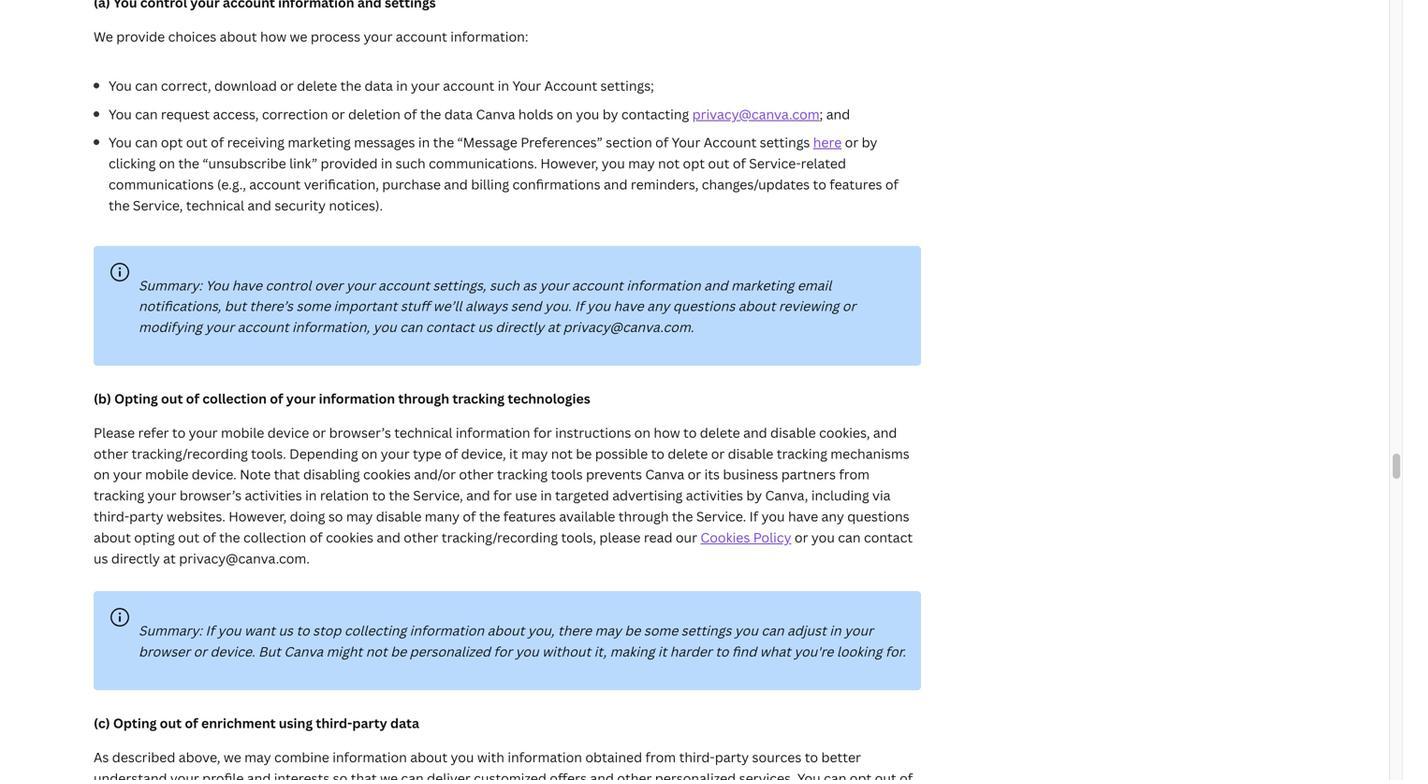 Task type: describe. For each thing, give the bounding box(es) containing it.
the right relation
[[389, 487, 410, 505]]

communications
[[109, 176, 214, 193]]

not inside summary: if you want us to stop collecting information about you, there may be some settings you can adjust in your browser or device. but canva might not be personalized for you without it, making it harder to find what you're looking for.
[[366, 643, 387, 661]]

verification,
[[304, 176, 379, 193]]

service, inside or by clicking on the "unsubscribe link" provided in such communications. however, you may not opt out of service-related communications (e.g., account verification, purchase and billing confirmations and reminders, changes/updates to features of the service, technical and security notices).
[[133, 197, 183, 214]]

2 vertical spatial data
[[390, 715, 419, 733]]

about inside summary: if you want us to stop collecting information about you, there may be some settings you can adjust in your browser or device. but canva might not be personalized for you without it, making it harder to find what you're looking for.
[[487, 622, 525, 640]]

some inside summary: if you want us to stop collecting information about you, there may be some settings you can adjust in your browser or device. but canva might not be personalized for you without it, making it harder to find what you're looking for.
[[644, 622, 678, 640]]

what
[[760, 643, 791, 661]]

targeted
[[555, 487, 609, 505]]

summary: if you want us to stop collecting information about you, there may be some settings you can adjust in your browser or device. but canva might not be personalized for you without it, making it harder to find what you're looking for.
[[139, 622, 906, 661]]

account up stuff
[[378, 276, 430, 294]]

you for you can opt out of receiving marketing messages in the "message preferences" section of your account settings here
[[109, 134, 132, 151]]

your down but
[[205, 318, 234, 336]]

account up you can request access, correction or deletion of the data canva holds on you by contacting privacy@canva.com ; and
[[443, 77, 495, 94]]

personalized inside summary: if you want us to stop collecting information about you, there may be some settings you can adjust in your browser or device. but canva might not be personalized for you without it, making it harder to find what you're looking for.
[[410, 643, 491, 661]]

mechanisms
[[831, 445, 910, 463]]

features inside please refer to your mobile device or browser's technical information for instructions on how to delete and disable cookies, and other tracking/recording tools. depending on your type of device, it may not be possible to delete or disable tracking mechanisms on your mobile device. note that disabling cookies and/or other tracking tools prevents canva or its business partners from tracking your browser's activities in relation to the service, and for use in targeted advertising activities by canva, including via third-party websites. however, doing so may disable many of the features available through the service. if you have any questions about opting out of the collection of cookies and other tracking/recording tools, please read our
[[503, 508, 556, 526]]

business
[[723, 466, 778, 484]]

the left "message
[[433, 134, 454, 151]]

we'll
[[433, 297, 462, 315]]

any inside please refer to your mobile device or browser's technical information for instructions on how to delete and disable cookies, and other tracking/recording tools. depending on your type of device, it may not be possible to delete or disable tracking mechanisms on your mobile device. note that disabling cookies and/or other tracking tools prevents canva or its business partners from tracking your browser's activities in relation to the service, and for use in targeted advertising activities by canva, including via third-party websites. however, doing so may disable many of the features available through the service. if you have any questions about opting out of the collection of cookies and other tracking/recording tools, please read our
[[821, 508, 844, 526]]

your up you can request access, correction or deletion of the data canva holds on you by contacting privacy@canva.com ; and
[[411, 77, 440, 94]]

the up communications
[[178, 155, 199, 172]]

sources
[[752, 749, 802, 767]]

read
[[644, 529, 673, 547]]

enrichment
[[201, 715, 276, 733]]

or you can contact us directly at privacy@canva.com.
[[94, 529, 913, 568]]

you up find
[[735, 622, 758, 640]]

information inside summary: if you want us to stop collecting information about you, there may be some settings you can adjust in your browser or device. but canva might not be personalized for you without it, making it harder to find what you're looking for.
[[410, 622, 484, 640]]

or inside or by clicking on the "unsubscribe link" provided in such communications. however, you may not opt out of service-related communications (e.g., account verification, purchase and billing confirmations and reminders, changes/updates to features of the service, technical and security notices).
[[845, 134, 859, 151]]

interests
[[274, 770, 330, 781]]

1 vertical spatial your
[[672, 134, 701, 151]]

opt inside as described above, we may combine information about you with information obtained from third-party sources to better understand your profile and interests so that we can deliver customized offers and other personalized services. you can opt out o
[[850, 770, 872, 781]]

2 activities from the left
[[686, 487, 743, 505]]

device
[[267, 424, 309, 442]]

party inside please refer to your mobile device or browser's technical information for instructions on how to delete and disable cookies, and other tracking/recording tools. depending on your type of device, it may not be possible to delete or disable tracking mechanisms on your mobile device. note that disabling cookies and/or other tracking tools prevents canva or its business partners from tracking your browser's activities in relation to the service, and for use in targeted advertising activities by canva, including via third-party websites. however, doing so may disable many of the features available through the service. if you have any questions about opting out of the collection of cookies and other tracking/recording tools, please read our
[[129, 508, 163, 526]]

0 horizontal spatial tracking/recording
[[132, 445, 248, 463]]

or up depending
[[312, 424, 326, 442]]

(b)
[[94, 390, 111, 408]]

doing
[[290, 508, 325, 526]]

you inside as described above, we may combine information about you with information obtained from third-party sources to better understand your profile and interests so that we can deliver customized offers and other personalized services. you can opt out o
[[797, 770, 821, 781]]

be inside please refer to your mobile device or browser's technical information for instructions on how to delete and disable cookies, and other tracking/recording tools. depending on your type of device, it may not be possible to delete or disable tracking mechanisms on your mobile device. note that disabling cookies and/or other tracking tools prevents canva or its business partners from tracking your browser's activities in relation to the service, and for use in targeted advertising activities by canva, including via third-party websites. however, doing so may disable many of the features available through the service. if you have any questions about opting out of the collection of cookies and other tracking/recording tools, please read our
[[576, 445, 592, 463]]

from inside as described above, we may combine information about you with information obtained from third-party sources to better understand your profile and interests so that we can deliver customized offers and other personalized services. you can opt out o
[[645, 749, 676, 767]]

understand
[[94, 770, 167, 781]]

0 vertical spatial cookies
[[363, 466, 411, 484]]

2 vertical spatial we
[[380, 770, 398, 781]]

or by clicking on the "unsubscribe link" provided in such communications. however, you may not opt out of service-related communications (e.g., account verification, purchase and billing confirmations and reminders, changes/updates to features of the service, technical and security notices).
[[109, 134, 899, 214]]

provide
[[116, 28, 165, 45]]

service-
[[749, 155, 801, 172]]

1 vertical spatial data
[[444, 105, 473, 123]]

other down many
[[404, 529, 438, 547]]

service, inside please refer to your mobile device or browser's technical information for instructions on how to delete and disable cookies, and other tracking/recording tools. depending on your type of device, it may not be possible to delete or disable tracking mechanisms on your mobile device. note that disabling cookies and/or other tracking tools prevents canva or its business partners from tracking your browser's activities in relation to the service, and for use in targeted advertising activities by canva, including via third-party websites. however, doing so may disable many of the features available through the service. if you have any questions about opting out of the collection of cookies and other tracking/recording tools, please read our
[[413, 487, 463, 505]]

tracking up partners
[[777, 445, 827, 463]]

correct,
[[161, 77, 211, 94]]

not inside or by clicking on the "unsubscribe link" provided in such communications. however, you may not opt out of service-related communications (e.g., account verification, purchase and billing confirmations and reminders, changes/updates to features of the service, technical and security notices).
[[658, 155, 680, 172]]

some inside summary: you have control over your account settings, such as your account information and marketing email notifications, but there's some important stuff we'll always send you. if you have any questions about reviewing or modifying your account information, you can contact us directly at privacy@canva.com.
[[296, 297, 330, 315]]

browser
[[139, 643, 190, 661]]

without
[[542, 643, 591, 661]]

you down important
[[373, 318, 397, 336]]

0 vertical spatial opt
[[161, 134, 183, 151]]

request
[[161, 105, 210, 123]]

"unsubscribe
[[203, 155, 286, 172]]

technical inside please refer to your mobile device or browser's technical information for instructions on how to delete and disable cookies, and other tracking/recording tools. depending on your type of device, it may not be possible to delete or disable tracking mechanisms on your mobile device. note that disabling cookies and/or other tracking tools prevents canva or its business partners from tracking your browser's activities in relation to the service, and for use in targeted advertising activities by canva, including via third-party websites. however, doing so may disable many of the features available through the service. if you have any questions about opting out of the collection of cookies and other tracking/recording tools, please read our
[[394, 424, 453, 442]]

1 horizontal spatial browser's
[[329, 424, 391, 442]]

can left request
[[135, 105, 158, 123]]

you inside or you can contact us directly at privacy@canva.com.
[[811, 529, 835, 547]]

at inside summary: you have control over your account settings, such as your account information and marketing email notifications, but there's some important stuff we'll always send you. if you have any questions about reviewing or modifying your account information, you can contact us directly at privacy@canva.com.
[[547, 318, 560, 336]]

link"
[[289, 155, 317, 172]]

notices).
[[329, 197, 383, 214]]

over
[[315, 276, 343, 294]]

opting for (c)
[[113, 715, 157, 733]]

that inside please refer to your mobile device or browser's technical information for instructions on how to delete and disable cookies, and other tracking/recording tools. depending on your type of device, it may not be possible to delete or disable tracking mechanisms on your mobile device. note that disabling cookies and/or other tracking tools prevents canva or its business partners from tracking your browser's activities in relation to the service, and for use in targeted advertising activities by canva, including via third-party websites. however, doing so may disable many of the features available through the service. if you have any questions about opting out of the collection of cookies and other tracking/recording tools, please read our
[[274, 466, 300, 484]]

0 vertical spatial collection
[[202, 390, 267, 408]]

marketing inside summary: you have control over your account settings, such as your account information and marketing email notifications, but there's some important stuff we'll always send you. if you have any questions about reviewing or modifying your account information, you can contact us directly at privacy@canva.com.
[[731, 276, 794, 294]]

section
[[606, 134, 652, 151]]

tools.
[[251, 445, 286, 463]]

2 vertical spatial delete
[[668, 445, 708, 463]]

device. inside please refer to your mobile device or browser's technical information for instructions on how to delete and disable cookies, and other tracking/recording tools. depending on your type of device, it may not be possible to delete or disable tracking mechanisms on your mobile device. note that disabling cookies and/or other tracking tools prevents canva or its business partners from tracking your browser's activities in relation to the service, and for use in targeted advertising activities by canva, including via third-party websites. however, doing so may disable many of the features available through the service. if you have any questions about opting out of the collection of cookies and other tracking/recording tools, please read our
[[192, 466, 237, 484]]

information inside please refer to your mobile device or browser's technical information for instructions on how to delete and disable cookies, and other tracking/recording tools. depending on your type of device, it may not be possible to delete or disable tracking mechanisms on your mobile device. note that disabling cookies and/or other tracking tools prevents canva or its business partners from tracking your browser's activities in relation to the service, and for use in targeted advertising activities by canva, including via third-party websites. however, doing so may disable many of the features available through the service. if you have any questions about opting out of the collection of cookies and other tracking/recording tools, please read our
[[456, 424, 530, 442]]

your right the process
[[364, 28, 393, 45]]

about right choices
[[220, 28, 257, 45]]

you up preferences"
[[576, 105, 599, 123]]

deliver
[[427, 770, 471, 781]]

the up you can opt out of receiving marketing messages in the "message preferences" section of your account settings here
[[420, 105, 441, 123]]

at inside or you can contact us directly at privacy@canva.com.
[[163, 550, 176, 568]]

making
[[610, 643, 655, 661]]

or inside summary: if you want us to stop collecting information about you, there may be some settings you can adjust in your browser or device. but canva might not be personalized for you without it, making it harder to find what you're looking for.
[[193, 643, 207, 661]]

modifying
[[139, 318, 202, 336]]

0 vertical spatial through
[[398, 390, 449, 408]]

cookies,
[[819, 424, 870, 442]]

device. inside summary: if you want us to stop collecting information about you, there may be some settings you can adjust in your browser or device. but canva might not be personalized for you without it, making it harder to find what you're looking for.
[[210, 643, 255, 661]]

reminders,
[[631, 176, 699, 193]]

you for you can correct, download or delete the data in your account in your account settings;
[[109, 77, 132, 94]]

can left deliver
[[401, 770, 424, 781]]

0 horizontal spatial we
[[224, 749, 241, 767]]

1 vertical spatial have
[[614, 297, 644, 315]]

relation
[[320, 487, 369, 505]]

summary: for summary: if you want us to stop collecting information about you, there may be some settings you can adjust in your browser or device. but canva might not be personalized for you without it, making it harder to find what you're looking for.
[[139, 622, 202, 640]]

if inside summary: if you want us to stop collecting information about you, there may be some settings you can adjust in your browser or device. but canva might not be personalized for you without it, making it harder to find what you're looking for.
[[205, 622, 214, 640]]

in inside or by clicking on the "unsubscribe link" provided in such communications. however, you may not opt out of service-related communications (e.g., account verification, purchase and billing confirmations and reminders, changes/updates to features of the service, technical and security notices).
[[381, 155, 392, 172]]

0 horizontal spatial have
[[232, 276, 262, 294]]

(c)
[[94, 715, 110, 733]]

may up the use at the bottom
[[521, 445, 548, 463]]

here link
[[813, 134, 842, 151]]

its
[[705, 466, 720, 484]]

directly inside or you can contact us directly at privacy@canva.com.
[[111, 550, 160, 568]]

your up important
[[346, 276, 375, 294]]

from inside please refer to your mobile device or browser's technical information for instructions on how to delete and disable cookies, and other tracking/recording tools. depending on your type of device, it may not be possible to delete or disable tracking mechanisms on your mobile device. note that disabling cookies and/or other tracking tools prevents canva or its business partners from tracking your browser's activities in relation to the service, and for use in targeted advertising activities by canva, including via third-party websites. however, doing so may disable many of the features available through the service. if you have any questions about opting out of the collection of cookies and other tracking/recording tools, please read our
[[839, 466, 870, 484]]

about inside please refer to your mobile device or browser's technical information for instructions on how to delete and disable cookies, and other tracking/recording tools. depending on your type of device, it may not be possible to delete or disable tracking mechanisms on your mobile device. note that disabling cookies and/or other tracking tools prevents canva or its business partners from tracking your browser's activities in relation to the service, and for use in targeted advertising activities by canva, including via third-party websites. however, doing so may disable many of the features available through the service. if you have any questions about opting out of the collection of cookies and other tracking/recording tools, please read our
[[94, 529, 131, 547]]

holds
[[518, 105, 553, 123]]

0 vertical spatial disable
[[770, 424, 816, 442]]

or up correction
[[280, 77, 294, 94]]

1 horizontal spatial party
[[352, 715, 387, 733]]

note
[[240, 466, 271, 484]]

tools
[[551, 466, 583, 484]]

account down there's
[[237, 318, 289, 336]]

you inside please refer to your mobile device or browser's technical information for instructions on how to delete and disable cookies, and other tracking/recording tools. depending on your type of device, it may not be possible to delete or disable tracking mechanisms on your mobile device. note that disabling cookies and/or other tracking tools prevents canva or its business partners from tracking your browser's activities in relation to the service, and for use in targeted advertising activities by canva, including via third-party websites. however, doing so may disable many of the features available through the service. if you have any questions about opting out of the collection of cookies and other tracking/recording tools, please read our
[[762, 508, 785, 526]]

0 vertical spatial by
[[603, 105, 618, 123]]

0 vertical spatial your
[[512, 77, 541, 94]]

1 vertical spatial cookies
[[326, 529, 373, 547]]

here
[[813, 134, 842, 151]]

including
[[811, 487, 869, 505]]

correction
[[262, 105, 328, 123]]

2 vertical spatial disable
[[376, 508, 422, 526]]

0 horizontal spatial be
[[391, 643, 407, 661]]

or left the its
[[688, 466, 701, 484]]

via
[[872, 487, 891, 505]]

may down relation
[[346, 508, 373, 526]]

settings;
[[601, 77, 654, 94]]

or left deletion
[[331, 105, 345, 123]]

harder
[[670, 643, 712, 661]]

can down better
[[824, 770, 847, 781]]

you down you,
[[515, 643, 539, 661]]

reviewing
[[779, 297, 839, 315]]

0 vertical spatial canva
[[476, 105, 515, 123]]

your inside as described above, we may combine information about you with information obtained from third-party sources to better understand your profile and interests so that we can deliver customized offers and other personalized services. you can opt out o
[[170, 770, 199, 781]]

however, inside or by clicking on the "unsubscribe link" provided in such communications. however, you may not opt out of service-related communications (e.g., account verification, purchase and billing confirmations and reminders, changes/updates to features of the service, technical and security notices).
[[540, 155, 599, 172]]

your up the websites.
[[148, 487, 176, 505]]

0 vertical spatial mobile
[[221, 424, 264, 442]]

email
[[797, 276, 832, 294]]

in right messages
[[418, 134, 430, 151]]

you inside as described above, we may combine information about you with information obtained from third-party sources to better understand your profile and interests so that we can deliver customized offers and other personalized services. you can opt out o
[[451, 749, 474, 767]]

the down clicking
[[109, 197, 130, 214]]

through inside please refer to your mobile device or browser's technical information for instructions on how to delete and disable cookies, and other tracking/recording tools. depending on your type of device, it may not be possible to delete or disable tracking mechanisms on your mobile device. note that disabling cookies and/or other tracking tools prevents canva or its business partners from tracking your browser's activities in relation to the service, and for use in targeted advertising activities by canva, including via third-party websites. however, doing so may disable many of the features available through the service. if you have any questions about opting out of the collection of cookies and other tracking/recording tools, please read our
[[619, 508, 669, 526]]

"message
[[457, 134, 518, 151]]

privacy@canva.com
[[692, 105, 820, 123]]

the up our
[[672, 508, 693, 526]]

but
[[258, 643, 281, 661]]

contacting
[[621, 105, 689, 123]]

if inside please refer to your mobile device or browser's technical information for instructions on how to delete and disable cookies, and other tracking/recording tools. depending on your type of device, it may not be possible to delete or disable tracking mechanisms on your mobile device. note that disabling cookies and/or other tracking tools prevents canva or its business partners from tracking your browser's activities in relation to the service, and for use in targeted advertising activities by canva, including via third-party websites. however, doing so may disable many of the features available through the service. if you have any questions about opting out of the collection of cookies and other tracking/recording tools, please read our
[[749, 508, 758, 526]]

communications.
[[429, 155, 537, 172]]

on up possible
[[634, 424, 651, 442]]

can left correct, at the left top
[[135, 77, 158, 94]]

profile
[[202, 770, 244, 781]]

0 vertical spatial data
[[365, 77, 393, 94]]

prevents
[[586, 466, 642, 484]]

access,
[[213, 105, 259, 123]]

0 vertical spatial delete
[[297, 77, 337, 94]]

;
[[820, 105, 823, 123]]

please refer to your mobile device or browser's technical information for instructions on how to delete and disable cookies, and other tracking/recording tools. depending on your type of device, it may not be possible to delete or disable tracking mechanisms on your mobile device. note that disabling cookies and/or other tracking tools prevents canva or its business partners from tracking your browser's activities in relation to the service, and for use in targeted advertising activities by canva, including via third-party websites. however, doing so may disable many of the features available through the service. if you have any questions about opting out of the collection of cookies and other tracking/recording tools, please read our
[[94, 424, 910, 547]]

as described above, we may combine information about you with information obtained from third-party sources to better understand your profile and interests so that we can deliver customized offers and other personalized services. you can opt out o
[[94, 749, 913, 781]]

your up you.
[[540, 276, 569, 294]]

you can correct, download or delete the data in your account in your account settings;
[[109, 77, 654, 94]]

or up the its
[[711, 445, 725, 463]]

the up deletion
[[340, 77, 361, 94]]

your up device
[[286, 390, 316, 408]]

1 vertical spatial for
[[493, 487, 512, 505]]

third- inside as described above, we may combine information about you with information obtained from third-party sources to better understand your profile and interests so that we can deliver customized offers and other personalized services. you can opt out o
[[679, 749, 715, 767]]

settings inside summary: if you want us to stop collecting information about you, there may be some settings you can adjust in your browser or device. but canva might not be personalized for you without it, making it harder to find what you're looking for.
[[681, 622, 732, 640]]

tracking up device, at left bottom
[[452, 390, 505, 408]]

for.
[[885, 643, 906, 661]]

depending
[[289, 445, 358, 463]]

1 vertical spatial third-
[[316, 715, 352, 733]]

contact inside or you can contact us directly at privacy@canva.com.
[[864, 529, 913, 547]]

service.
[[696, 508, 746, 526]]

canva inside please refer to your mobile device or browser's technical information for instructions on how to delete and disable cookies, and other tracking/recording tools. depending on your type of device, it may not be possible to delete or disable tracking mechanisms on your mobile device. note that disabling cookies and/or other tracking tools prevents canva or its business partners from tracking your browser's activities in relation to the service, and for use in targeted advertising activities by canva, including via third-party websites. however, doing so may disable many of the features available through the service. if you have any questions about opting out of the collection of cookies and other tracking/recording tools, please read our
[[645, 466, 685, 484]]

1 horizontal spatial tracking/recording
[[442, 529, 558, 547]]

you're
[[794, 643, 834, 661]]

0 horizontal spatial mobile
[[145, 466, 189, 484]]

0 vertical spatial account
[[544, 77, 597, 94]]

download
[[214, 77, 277, 94]]

your right refer
[[189, 424, 218, 442]]

other down please
[[94, 445, 128, 463]]

information,
[[292, 318, 370, 336]]

0 vertical spatial we
[[290, 28, 308, 45]]

account right the as
[[572, 276, 623, 294]]

information inside summary: you have control over your account settings, such as your account information and marketing email notifications, but there's some important stuff we'll always send you. if you have any questions about reviewing or modifying your account information, you can contact us directly at privacy@canva.com.
[[626, 276, 701, 294]]

deletion
[[348, 105, 401, 123]]

control
[[265, 276, 311, 294]]

opting for (b)
[[114, 390, 158, 408]]

1 vertical spatial delete
[[700, 424, 740, 442]]

important
[[334, 297, 397, 315]]

obtained
[[585, 749, 642, 767]]

0 vertical spatial marketing
[[288, 134, 351, 151]]

it inside summary: if you want us to stop collecting information about you, there may be some settings you can adjust in your browser or device. but canva might not be personalized for you without it, making it harder to find what you're looking for.
[[658, 643, 667, 661]]

as
[[94, 749, 109, 767]]

in up you can request access, correction or deletion of the data canva holds on you by contacting privacy@canva.com ; and
[[498, 77, 509, 94]]



Task type: locate. For each thing, give the bounding box(es) containing it.
you inside summary: you have control over your account settings, such as your account information and marketing email notifications, but there's some important stuff we'll always send you. if you have any questions about reviewing or modifying your account information, you can contact us directly at privacy@canva.com.
[[205, 276, 229, 294]]

1 vertical spatial service,
[[413, 487, 463, 505]]

1 vertical spatial it
[[658, 643, 667, 661]]

device.
[[192, 466, 237, 484], [210, 643, 255, 661]]

tracking up the use at the bottom
[[497, 466, 548, 484]]

be up making
[[625, 622, 641, 640]]

settings up harder
[[681, 622, 732, 640]]

1 horizontal spatial some
[[644, 622, 678, 640]]

2 vertical spatial us
[[278, 622, 293, 640]]

about left opting
[[94, 529, 131, 547]]

1 horizontal spatial service,
[[413, 487, 463, 505]]

privacy@canva.com. inside or you can contact us directly at privacy@canva.com.
[[179, 550, 310, 568]]

there
[[558, 622, 592, 640]]

1 horizontal spatial activities
[[686, 487, 743, 505]]

better
[[821, 749, 861, 767]]

2 horizontal spatial if
[[749, 508, 758, 526]]

1 horizontal spatial however,
[[540, 155, 599, 172]]

third- left sources
[[679, 749, 715, 767]]

such inside or by clicking on the "unsubscribe link" provided in such communications. however, you may not opt out of service-related communications (e.g., account verification, purchase and billing confirmations and reminders, changes/updates to features of the service, technical and security notices).
[[396, 155, 426, 172]]

may down section
[[628, 155, 655, 172]]

by down business
[[746, 487, 762, 505]]

can inside summary: you have control over your account settings, such as your account information and marketing email notifications, but there's some important stuff we'll always send you. if you have any questions about reviewing or modifying your account information, you can contact us directly at privacy@canva.com.
[[400, 318, 423, 336]]

on up communications
[[159, 155, 175, 172]]

the up or you can contact us directly at privacy@canva.com.
[[479, 508, 500, 526]]

for left the use at the bottom
[[493, 487, 512, 505]]

can
[[135, 77, 158, 94], [135, 105, 158, 123], [135, 134, 158, 151], [400, 318, 423, 336], [838, 529, 861, 547], [761, 622, 784, 640], [401, 770, 424, 781], [824, 770, 847, 781]]

or right reviewing
[[842, 297, 856, 315]]

privacy@canva.com link
[[692, 105, 820, 123]]

0 vertical spatial it
[[509, 445, 518, 463]]

you can opt out of receiving marketing messages in the "message preferences" section of your account settings here
[[109, 134, 842, 151]]

out inside please refer to your mobile device or browser's technical information for instructions on how to delete and disable cookies, and other tracking/recording tools. depending on your type of device, it may not be possible to delete or disable tracking mechanisms on your mobile device. note that disabling cookies and/or other tracking tools prevents canva or its business partners from tracking your browser's activities in relation to the service, and for use in targeted advertising activities by canva, including via third-party websites. however, doing so may disable many of the features available through the service. if you have any questions about opting out of the collection of cookies and other tracking/recording tools, please read our
[[178, 529, 200, 547]]

on up preferences"
[[557, 105, 573, 123]]

party right using
[[352, 715, 387, 733]]

by down settings;
[[603, 105, 618, 123]]

combine
[[274, 749, 329, 767]]

2 horizontal spatial we
[[380, 770, 398, 781]]

1 vertical spatial opting
[[113, 715, 157, 733]]

0 horizontal spatial how
[[260, 28, 287, 45]]

opting
[[134, 529, 175, 547]]

1 vertical spatial marketing
[[731, 276, 794, 294]]

settings,
[[433, 276, 486, 294]]

2 summary: from the top
[[139, 622, 202, 640]]

to inside as described above, we may combine information about you with information obtained from third-party sources to better understand your profile and interests so that we can deliver customized offers and other personalized services. you can opt out o
[[805, 749, 818, 767]]

can down stuff
[[400, 318, 423, 336]]

technologies
[[508, 390, 590, 408]]

have down canva, on the bottom right
[[788, 508, 818, 526]]

0 vertical spatial settings
[[760, 134, 810, 151]]

0 vertical spatial service,
[[133, 197, 183, 214]]

cookies down relation
[[326, 529, 373, 547]]

by inside or by clicking on the "unsubscribe link" provided in such communications. however, you may not opt out of service-related communications (e.g., account verification, purchase and billing confirmations and reminders, changes/updates to features of the service, technical and security notices).
[[862, 134, 878, 151]]

settings
[[760, 134, 810, 151], [681, 622, 732, 640]]

not down collecting
[[366, 643, 387, 661]]

0 horizontal spatial opt
[[161, 134, 183, 151]]

other inside as described above, we may combine information about you with information obtained from third-party sources to better understand your profile and interests so that we can deliver customized offers and other personalized services. you can opt out o
[[617, 770, 652, 781]]

us inside summary: you have control over your account settings, such as your account information and marketing email notifications, but there's some important stuff we'll always send you. if you have any questions about reviewing or modifying your account information, you can contact us directly at privacy@canva.com.
[[478, 318, 492, 336]]

it inside please refer to your mobile device or browser's technical information for instructions on how to delete and disable cookies, and other tracking/recording tools. depending on your type of device, it may not be possible to delete or disable tracking mechanisms on your mobile device. note that disabling cookies and/or other tracking tools prevents canva or its business partners from tracking your browser's activities in relation to the service, and for use in targeted advertising activities by canva, including via third-party websites. however, doing so may disable many of the features available through the service. if you have any questions about opting out of the collection of cookies and other tracking/recording tools, please read our
[[509, 445, 518, 463]]

your
[[512, 77, 541, 94], [672, 134, 701, 151]]

in up 'doing'
[[305, 487, 317, 505]]

us
[[478, 318, 492, 336], [94, 550, 108, 568], [278, 622, 293, 640]]

2 horizontal spatial canva
[[645, 466, 685, 484]]

privacy@canva.com. down the websites.
[[179, 550, 310, 568]]

any
[[647, 297, 670, 315], [821, 508, 844, 526]]

can inside or you can contact us directly at privacy@canva.com.
[[838, 529, 861, 547]]

purchase
[[382, 176, 441, 193]]

out inside or by clicking on the "unsubscribe link" provided in such communications. however, you may not opt out of service-related communications (e.g., account verification, purchase and billing confirmations and reminders, changes/updates to features of the service, technical and security notices).
[[708, 155, 730, 172]]

1 horizontal spatial questions
[[847, 508, 910, 526]]

with
[[477, 749, 505, 767]]

1 horizontal spatial privacy@canva.com.
[[563, 318, 694, 336]]

can up what
[[761, 622, 784, 640]]

party up opting
[[129, 508, 163, 526]]

out
[[186, 134, 208, 151], [708, 155, 730, 172], [161, 390, 183, 408], [178, 529, 200, 547], [160, 715, 182, 733], [875, 770, 897, 781]]

1 horizontal spatial we
[[290, 28, 308, 45]]

1 horizontal spatial directly
[[495, 318, 544, 336]]

however, inside please refer to your mobile device or browser's technical information for instructions on how to delete and disable cookies, and other tracking/recording tools. depending on your type of device, it may not be possible to delete or disable tracking mechanisms on your mobile device. note that disabling cookies and/or other tracking tools prevents canva or its business partners from tracking your browser's activities in relation to the service, and for use in targeted advertising activities by canva, including via third-party websites. however, doing so may disable many of the features available through the service. if you have any questions about opting out of the collection of cookies and other tracking/recording tools, please read our
[[229, 508, 287, 526]]

above,
[[179, 749, 220, 767]]

directly down send
[[495, 318, 544, 336]]

questions inside summary: you have control over your account settings, such as your account information and marketing email notifications, but there's some important stuff we'll always send you. if you have any questions about reviewing or modifying your account information, you can contact us directly at privacy@canva.com.
[[673, 297, 735, 315]]

1 horizontal spatial marketing
[[731, 276, 794, 294]]

about inside summary: you have control over your account settings, such as your account information and marketing email notifications, but there's some important stuff we'll always send you. if you have any questions about reviewing or modifying your account information, you can contact us directly at privacy@canva.com.
[[738, 297, 776, 315]]

1 horizontal spatial account
[[704, 134, 757, 151]]

device. down want
[[210, 643, 255, 661]]

0 horizontal spatial at
[[163, 550, 176, 568]]

1 vertical spatial party
[[352, 715, 387, 733]]

or
[[280, 77, 294, 94], [331, 105, 345, 123], [845, 134, 859, 151], [842, 297, 856, 315], [312, 424, 326, 442], [711, 445, 725, 463], [688, 466, 701, 484], [795, 529, 808, 547], [193, 643, 207, 661]]

2 vertical spatial canva
[[284, 643, 323, 661]]

from right obtained at left bottom
[[645, 749, 676, 767]]

device,
[[461, 445, 506, 463]]

summary: you have control over your account settings, such as your account information and marketing email notifications, but there's some important stuff we'll always send you. if you have any questions about reviewing or modifying your account information, you can contact us directly at privacy@canva.com.
[[139, 276, 856, 336]]

2 vertical spatial third-
[[679, 749, 715, 767]]

tracking up opting
[[94, 487, 144, 505]]

canva inside summary: if you want us to stop collecting information about you, there may be some settings you can adjust in your browser or device. but canva might not be personalized for you without it, making it harder to find what you're looking for.
[[284, 643, 323, 661]]

about
[[220, 28, 257, 45], [738, 297, 776, 315], [94, 529, 131, 547], [487, 622, 525, 640], [410, 749, 448, 767]]

tools,
[[561, 529, 596, 547]]

2 horizontal spatial have
[[788, 508, 818, 526]]

1 horizontal spatial mobile
[[221, 424, 264, 442]]

how up "advertising"
[[654, 424, 680, 442]]

your up looking
[[844, 622, 873, 640]]

0 vertical spatial technical
[[186, 197, 244, 214]]

party
[[129, 508, 163, 526], [352, 715, 387, 733], [715, 749, 749, 767]]

directly inside summary: you have control over your account settings, such as your account information and marketing email notifications, but there's some important stuff we'll always send you. if you have any questions about reviewing or modifying your account information, you can contact us directly at privacy@canva.com.
[[495, 318, 544, 336]]

you for you can request access, correction or deletion of the data canva holds on you by contacting privacy@canva.com ; and
[[109, 105, 132, 123]]

websites.
[[167, 508, 225, 526]]

account up security
[[249, 176, 301, 193]]

1 vertical spatial privacy@canva.com.
[[179, 550, 310, 568]]

canva up "advertising"
[[645, 466, 685, 484]]

0 vertical spatial opting
[[114, 390, 158, 408]]

may inside or by clicking on the "unsubscribe link" provided in such communications. however, you may not opt out of service-related communications (e.g., account verification, purchase and billing confirmations and reminders, changes/updates to features of the service, technical and security notices).
[[628, 155, 655, 172]]

you inside or by clicking on the "unsubscribe link" provided in such communications. however, you may not opt out of service-related communications (e.g., account verification, purchase and billing confirmations and reminders, changes/updates to features of the service, technical and security notices).
[[602, 155, 625, 172]]

1 horizontal spatial third-
[[316, 715, 352, 733]]

0 horizontal spatial party
[[129, 508, 163, 526]]

have up but
[[232, 276, 262, 294]]

you
[[576, 105, 599, 123], [602, 155, 625, 172], [587, 297, 610, 315], [373, 318, 397, 336], [762, 508, 785, 526], [811, 529, 835, 547], [218, 622, 241, 640], [735, 622, 758, 640], [515, 643, 539, 661], [451, 749, 474, 767]]

for inside summary: if you want us to stop collecting information about you, there may be some settings you can adjust in your browser or device. but canva might not be personalized for you without it, making it harder to find what you're looking for.
[[494, 643, 512, 661]]

for
[[533, 424, 552, 442], [493, 487, 512, 505], [494, 643, 512, 661]]

summary: for summary: you have control over your account settings, such as your account information and marketing email notifications, but there's some important stuff we'll always send you. if you have any questions about reviewing or modifying your account information, you can contact us directly at privacy@canva.com.
[[139, 276, 202, 294]]

not up tools
[[551, 445, 573, 463]]

0 vertical spatial if
[[575, 297, 584, 315]]

it,
[[594, 643, 607, 661]]

may inside summary: if you want us to stop collecting information about you, there may be some settings you can adjust in your browser or device. but canva might not be personalized for you without it, making it harder to find what you're looking for.
[[595, 622, 622, 640]]

we left deliver
[[380, 770, 398, 781]]

party inside as described above, we may combine information about you with information obtained from third-party sources to better understand your profile and interests so that we can deliver customized offers and other personalized services. you can opt out o
[[715, 749, 749, 767]]

cookies policy
[[701, 529, 792, 547]]

such up purchase in the left of the page
[[396, 155, 426, 172]]

preferences"
[[521, 134, 603, 151]]

account inside or by clicking on the "unsubscribe link" provided in such communications. however, you may not opt out of service-related communications (e.g., account verification, purchase and billing confirmations and reminders, changes/updates to features of the service, technical and security notices).
[[249, 176, 301, 193]]

in right adjust
[[830, 622, 841, 640]]

canva up "message
[[476, 105, 515, 123]]

or right here link
[[845, 134, 859, 151]]

your inside summary: if you want us to stop collecting information about you, there may be some settings you can adjust in your browser or device. but canva might not be personalized for you without it, making it harder to find what you're looking for.
[[844, 622, 873, 640]]

0 horizontal spatial however,
[[229, 508, 287, 526]]

your down "contacting"
[[672, 134, 701, 151]]

questions
[[673, 297, 735, 315], [847, 508, 910, 526]]

or inside summary: you have control over your account settings, such as your account information and marketing email notifications, but there's some important stuff we'll always send you. if you have any questions about reviewing or modifying your account information, you can contact us directly at privacy@canva.com.
[[842, 297, 856, 315]]

1 vertical spatial technical
[[394, 424, 453, 442]]

0 vertical spatial tracking/recording
[[132, 445, 248, 463]]

1 vertical spatial from
[[645, 749, 676, 767]]

opt
[[161, 134, 183, 151], [683, 155, 705, 172], [850, 770, 872, 781]]

please
[[600, 529, 641, 547]]

1 horizontal spatial be
[[576, 445, 592, 463]]

us for summary:
[[278, 622, 293, 640]]

(b) opting out of collection of your information through tracking technologies
[[94, 390, 590, 408]]

your down please
[[113, 466, 142, 484]]

out inside as described above, we may combine information about you with information obtained from third-party sources to better understand your profile and interests so that we can deliver customized offers and other personalized services. you can opt out o
[[875, 770, 897, 781]]

however, down preferences"
[[540, 155, 599, 172]]

0 horizontal spatial through
[[398, 390, 449, 408]]

instructions
[[555, 424, 631, 442]]

it right device, at left bottom
[[509, 445, 518, 463]]

collecting
[[344, 622, 406, 640]]

third- down please
[[94, 508, 129, 526]]

or right browser at left bottom
[[193, 643, 207, 661]]

0 vertical spatial for
[[533, 424, 552, 442]]

from
[[839, 466, 870, 484], [645, 749, 676, 767]]

some
[[296, 297, 330, 315], [644, 622, 678, 640]]

services.
[[739, 770, 794, 781]]

0 horizontal spatial if
[[205, 622, 214, 640]]

2 vertical spatial for
[[494, 643, 512, 661]]

0 vertical spatial such
[[396, 155, 426, 172]]

1 activities from the left
[[245, 487, 302, 505]]

on right depending
[[361, 445, 378, 463]]

there's
[[250, 297, 293, 315]]

mobile
[[221, 424, 264, 442], [145, 466, 189, 484]]

clicking
[[109, 155, 156, 172]]

not inside please refer to your mobile device or browser's technical information for instructions on how to delete and disable cookies, and other tracking/recording tools. depending on your type of device, it may not be possible to delete or disable tracking mechanisms on your mobile device. note that disabling cookies and/or other tracking tools prevents canva or its business partners from tracking your browser's activities in relation to the service, and for use in targeted advertising activities by canva, including via third-party websites. however, doing so may disable many of the features available through the service. if you have any questions about opting out of the collection of cookies and other tracking/recording tools, please read our
[[551, 445, 573, 463]]

stop
[[313, 622, 341, 640]]

and inside summary: you have control over your account settings, such as your account information and marketing email notifications, but there's some important stuff we'll always send you. if you have any questions about reviewing or modifying your account information, you can contact us directly at privacy@canva.com.
[[704, 276, 728, 294]]

2 vertical spatial not
[[366, 643, 387, 661]]

third- inside please refer to your mobile device or browser's technical information for instructions on how to delete and disable cookies, and other tracking/recording tools. depending on your type of device, it may not be possible to delete or disable tracking mechanisms on your mobile device. note that disabling cookies and/or other tracking tools prevents canva or its business partners from tracking your browser's activities in relation to the service, and for use in targeted advertising activities by canva, including via third-party websites. however, doing so may disable many of the features available through the service. if you have any questions about opting out of the collection of cookies and other tracking/recording tools, please read our
[[94, 508, 129, 526]]

if inside summary: you have control over your account settings, such as your account information and marketing email notifications, but there's some important stuff we'll always send you. if you have any questions about reviewing or modifying your account information, you can contact us directly at privacy@canva.com.
[[575, 297, 584, 315]]

the
[[340, 77, 361, 94], [420, 105, 441, 123], [433, 134, 454, 151], [178, 155, 199, 172], [109, 197, 130, 214], [389, 487, 410, 505], [479, 508, 500, 526], [672, 508, 693, 526], [219, 529, 240, 547]]

service,
[[133, 197, 183, 214], [413, 487, 463, 505]]

tracking/recording down refer
[[132, 445, 248, 463]]

we provide choices about how we process your account information:
[[94, 28, 528, 45]]

personalized inside as described above, we may combine information about you with information obtained from third-party sources to better understand your profile and interests so that we can deliver customized offers and other personalized services. you can opt out o
[[655, 770, 736, 781]]

contact down via
[[864, 529, 913, 547]]

1 horizontal spatial how
[[654, 424, 680, 442]]

if right you.
[[575, 297, 584, 315]]

1 horizontal spatial from
[[839, 466, 870, 484]]

features
[[830, 176, 882, 193], [503, 508, 556, 526]]

or inside or you can contact us directly at privacy@canva.com.
[[795, 529, 808, 547]]

0 vertical spatial party
[[129, 508, 163, 526]]

always
[[465, 297, 508, 315]]

you up policy
[[762, 508, 785, 526]]

on down please
[[94, 466, 110, 484]]

disabling
[[303, 466, 360, 484]]

such inside summary: you have control over your account settings, such as your account information and marketing email notifications, but there's some important stuff we'll always send you. if you have any questions about reviewing or modifying your account information, you can contact us directly at privacy@canva.com.
[[490, 276, 519, 294]]

about inside as described above, we may combine information about you with information obtained from third-party sources to better understand your profile and interests so that we can deliver customized offers and other personalized services. you can opt out o
[[410, 749, 448, 767]]

0 vertical spatial not
[[658, 155, 680, 172]]

any inside summary: you have control over your account settings, such as your account information and marketing email notifications, but there's some important stuff we'll always send you. if you have any questions about reviewing or modifying your account information, you can contact us directly at privacy@canva.com.
[[647, 297, 670, 315]]

1 horizontal spatial if
[[575, 297, 584, 315]]

the down the websites.
[[219, 529, 240, 547]]

browser's up the websites.
[[180, 487, 242, 505]]

be
[[576, 445, 592, 463], [625, 622, 641, 640], [391, 643, 407, 661]]

opt down request
[[161, 134, 183, 151]]

using
[[279, 715, 313, 733]]

information:
[[450, 28, 528, 45]]

0 horizontal spatial features
[[503, 508, 556, 526]]

so down relation
[[328, 508, 343, 526]]

have inside please refer to your mobile device or browser's technical information for instructions on how to delete and disable cookies, and other tracking/recording tools. depending on your type of device, it may not be possible to delete or disable tracking mechanisms on your mobile device. note that disabling cookies and/or other tracking tools prevents canva or its business partners from tracking your browser's activities in relation to the service, and for use in targeted advertising activities by canva, including via third-party websites. however, doing so may disable many of the features available through the service. if you have any questions about opting out of the collection of cookies and other tracking/recording tools, please read our
[[788, 508, 818, 526]]

cookies policy link
[[701, 529, 792, 547]]

customized
[[474, 770, 547, 781]]

canva,
[[765, 487, 808, 505]]

you right you.
[[587, 297, 610, 315]]

your left type
[[381, 445, 410, 463]]

cookies up relation
[[363, 466, 411, 484]]

0 horizontal spatial service,
[[133, 197, 183, 214]]

0 horizontal spatial your
[[512, 77, 541, 94]]

how
[[260, 28, 287, 45], [654, 424, 680, 442]]

0 vertical spatial features
[[830, 176, 882, 193]]

1 vertical spatial through
[[619, 508, 669, 526]]

browser's down (b) opting out of collection of your information through tracking technologies
[[329, 424, 391, 442]]

service, down communications
[[133, 197, 183, 214]]

use
[[515, 487, 537, 505]]

through up type
[[398, 390, 449, 408]]

0 vertical spatial directly
[[495, 318, 544, 336]]

process
[[311, 28, 361, 45]]

1 vertical spatial personalized
[[655, 770, 736, 781]]

other down device, at left bottom
[[459, 466, 494, 484]]

1 vertical spatial collection
[[243, 529, 306, 547]]

by inside please refer to your mobile device or browser's technical information for instructions on how to delete and disable cookies, and other tracking/recording tools. depending on your type of device, it may not be possible to delete or disable tracking mechanisms on your mobile device. note that disabling cookies and/or other tracking tools prevents canva or its business partners from tracking your browser's activities in relation to the service, and for use in targeted advertising activities by canva, including via third-party websites. however, doing so may disable many of the features available through the service. if you have any questions about opting out of the collection of cookies and other tracking/recording tools, please read our
[[746, 487, 762, 505]]

summary: inside summary: you have control over your account settings, such as your account information and marketing email notifications, but there's some important stuff we'll always send you. if you have any questions about reviewing or modifying your account information, you can contact us directly at privacy@canva.com.
[[139, 276, 202, 294]]

please
[[94, 424, 135, 442]]

1 vertical spatial that
[[351, 770, 377, 781]]

by right here
[[862, 134, 878, 151]]

summary:
[[139, 276, 202, 294], [139, 622, 202, 640]]

such
[[396, 155, 426, 172], [490, 276, 519, 294]]

you left want
[[218, 622, 241, 640]]

collection inside please refer to your mobile device or browser's technical information for instructions on how to delete and disable cookies, and other tracking/recording tools. depending on your type of device, it may not be possible to delete or disable tracking mechanisms on your mobile device. note that disabling cookies and/or other tracking tools prevents canva or its business partners from tracking your browser's activities in relation to the service, and for use in targeted advertising activities by canva, including via third-party websites. however, doing so may disable many of the features available through the service. if you have any questions about opting out of the collection of cookies and other tracking/recording tools, please read our
[[243, 529, 306, 547]]

you
[[109, 77, 132, 94], [109, 105, 132, 123], [109, 134, 132, 151], [205, 276, 229, 294], [797, 770, 821, 781]]

in right the use at the bottom
[[540, 487, 552, 505]]

to inside or by clicking on the "unsubscribe link" provided in such communications. however, you may not opt out of service-related communications (e.g., account verification, purchase and billing confirmations and reminders, changes/updates to features of the service, technical and security notices).
[[813, 176, 826, 193]]

opting
[[114, 390, 158, 408], [113, 715, 157, 733]]

service, down and/or
[[413, 487, 463, 505]]

1 horizontal spatial us
[[278, 622, 293, 640]]

some down over
[[296, 297, 330, 315]]

1 vertical spatial contact
[[864, 529, 913, 547]]

us for or
[[94, 550, 108, 568]]

can up clicking
[[135, 134, 158, 151]]

us inside or you can contact us directly at privacy@canva.com.
[[94, 550, 108, 568]]

1 vertical spatial directly
[[111, 550, 160, 568]]

summary: up browser at left bottom
[[139, 622, 202, 640]]

0 horizontal spatial some
[[296, 297, 330, 315]]

third- right using
[[316, 715, 352, 733]]

choices
[[168, 28, 217, 45]]

changes/updates
[[702, 176, 810, 193]]

0 vertical spatial summary:
[[139, 276, 202, 294]]

want
[[244, 622, 275, 640]]

1 summary: from the top
[[139, 276, 202, 294]]

questions inside please refer to your mobile device or browser's technical information for instructions on how to delete and disable cookies, and other tracking/recording tools. depending on your type of device, it may not be possible to delete or disable tracking mechanisms on your mobile device. note that disabling cookies and/or other tracking tools prevents canva or its business partners from tracking your browser's activities in relation to the service, and for use in targeted advertising activities by canva, including via third-party websites. however, doing so may disable many of the features available through the service. if you have any questions about opting out of the collection of cookies and other tracking/recording tools, please read our
[[847, 508, 910, 526]]

0 vertical spatial at
[[547, 318, 560, 336]]

may
[[628, 155, 655, 172], [521, 445, 548, 463], [346, 508, 373, 526], [595, 622, 622, 640], [244, 749, 271, 767]]

2 vertical spatial have
[[788, 508, 818, 526]]

1 horizontal spatial canva
[[476, 105, 515, 123]]

tracking/recording down the use at the bottom
[[442, 529, 558, 547]]

security
[[275, 197, 326, 214]]

account up 'you can correct, download or delete the data in your account in your account settings;'
[[396, 28, 447, 45]]

opt inside or by clicking on the "unsubscribe link" provided in such communications. however, you may not opt out of service-related communications (e.g., account verification, purchase and billing confirmations and reminders, changes/updates to features of the service, technical and security notices).
[[683, 155, 705, 172]]

partners
[[781, 466, 836, 484]]

0 horizontal spatial any
[[647, 297, 670, 315]]

disable up business
[[728, 445, 774, 463]]

privacy@canva.com. inside summary: you have control over your account settings, such as your account information and marketing email notifications, but there's some important stuff we'll always send you. if you have any questions about reviewing or modifying your account information, you can contact us directly at privacy@canva.com.
[[563, 318, 694, 336]]

type
[[413, 445, 442, 463]]

1 vertical spatial be
[[625, 622, 641, 640]]

us inside summary: if you want us to stop collecting information about you, there may be some settings you can adjust in your browser or device. but canva might not be personalized for you without it, making it harder to find what you're looking for.
[[278, 622, 293, 640]]

1 horizontal spatial any
[[821, 508, 844, 526]]

privacy@canva.com.
[[563, 318, 694, 336], [179, 550, 310, 568]]

so inside please refer to your mobile device or browser's technical information for instructions on how to delete and disable cookies, and other tracking/recording tools. depending on your type of device, it may not be possible to delete or disable tracking mechanisms on your mobile device. note that disabling cookies and/or other tracking tools prevents canva or its business partners from tracking your browser's activities in relation to the service, and for use in targeted advertising activities by canva, including via third-party websites. however, doing so may disable many of the features available through the service. if you have any questions about opting out of the collection of cookies and other tracking/recording tools, please read our
[[328, 508, 343, 526]]

1 vertical spatial so
[[333, 770, 348, 781]]

opt down better
[[850, 770, 872, 781]]

and/or
[[414, 466, 456, 484]]

0 vertical spatial questions
[[673, 297, 735, 315]]

it left harder
[[658, 643, 667, 661]]

features inside or by clicking on the "unsubscribe link" provided in such communications. however, you may not opt out of service-related communications (e.g., account verification, purchase and billing confirmations and reminders, changes/updates to features of the service, technical and security notices).
[[830, 176, 882, 193]]

2 horizontal spatial opt
[[850, 770, 872, 781]]

account up holds
[[544, 77, 597, 94]]

device. left note
[[192, 466, 237, 484]]

you.
[[545, 297, 572, 315]]

0 horizontal spatial contact
[[426, 318, 475, 336]]

may up it,
[[595, 622, 622, 640]]

that right interests
[[351, 770, 377, 781]]

2 vertical spatial be
[[391, 643, 407, 661]]

how inside please refer to your mobile device or browser's technical information for instructions on how to delete and disable cookies, and other tracking/recording tools. depending on your type of device, it may not be possible to delete or disable tracking mechanisms on your mobile device. note that disabling cookies and/or other tracking tools prevents canva or its business partners from tracking your browser's activities in relation to the service, and for use in targeted advertising activities by canva, including via third-party websites. however, doing so may disable many of the features available through the service. if you have any questions about opting out of the collection of cookies and other tracking/recording tools, please read our
[[654, 424, 680, 442]]

receiving
[[227, 134, 285, 151]]

in up deletion
[[396, 77, 408, 94]]

about left reviewing
[[738, 297, 776, 315]]

your
[[364, 28, 393, 45], [411, 77, 440, 94], [346, 276, 375, 294], [540, 276, 569, 294], [205, 318, 234, 336], [286, 390, 316, 408], [189, 424, 218, 442], [381, 445, 410, 463], [113, 466, 142, 484], [148, 487, 176, 505], [844, 622, 873, 640], [170, 770, 199, 781]]

so inside as described above, we may combine information about you with information obtained from third-party sources to better understand your profile and interests so that we can deliver customized offers and other personalized services. you can opt out o
[[333, 770, 348, 781]]

delete
[[297, 77, 337, 94], [700, 424, 740, 442], [668, 445, 708, 463]]

on inside or by clicking on the "unsubscribe link" provided in such communications. however, you may not opt out of service-related communications (e.g., account verification, purchase and billing confirmations and reminders, changes/updates to features of the service, technical and security notices).
[[159, 155, 175, 172]]

that inside as described above, we may combine information about you with information obtained from third-party sources to better understand your profile and interests so that we can deliver customized offers and other personalized services. you can opt out o
[[351, 770, 377, 781]]

directly down opting
[[111, 550, 160, 568]]

but
[[224, 297, 246, 315]]

from up including in the bottom of the page
[[839, 466, 870, 484]]

contact inside summary: you have control over your account settings, such as your account information and marketing email notifications, but there's some important stuff we'll always send you. if you have any questions about reviewing or modifying your account information, you can contact us directly at privacy@canva.com.
[[426, 318, 475, 336]]

0 horizontal spatial such
[[396, 155, 426, 172]]

you can request access, correction or deletion of the data canva holds on you by contacting privacy@canva.com ; and
[[109, 105, 850, 123]]

if left want
[[205, 622, 214, 640]]

summary: inside summary: if you want us to stop collecting information about you, there may be some settings you can adjust in your browser or device. but canva might not be personalized for you without it, making it harder to find what you're looking for.
[[139, 622, 202, 640]]

cookies
[[701, 529, 750, 547]]

may inside as described above, we may combine information about you with information obtained from third-party sources to better understand your profile and interests so that we can deliver customized offers and other personalized services. you can opt out o
[[244, 749, 271, 767]]

1 vertical spatial how
[[654, 424, 680, 442]]

can down including in the bottom of the page
[[838, 529, 861, 547]]

technical inside or by clicking on the "unsubscribe link" provided in such communications. however, you may not opt out of service-related communications (e.g., account verification, purchase and billing confirmations and reminders, changes/updates to features of the service, technical and security notices).
[[186, 197, 244, 214]]

canva
[[476, 105, 515, 123], [645, 466, 685, 484], [284, 643, 323, 661]]

in
[[396, 77, 408, 94], [498, 77, 509, 94], [418, 134, 430, 151], [381, 155, 392, 172], [305, 487, 317, 505], [540, 487, 552, 505], [830, 622, 841, 640]]

features down the use at the bottom
[[503, 508, 556, 526]]

1 vertical spatial disable
[[728, 445, 774, 463]]

can inside summary: if you want us to stop collecting information about you, there may be some settings you can adjust in your browser or device. but canva might not be personalized for you without it, making it harder to find what you're looking for.
[[761, 622, 784, 640]]

we up profile
[[224, 749, 241, 767]]

have right you.
[[614, 297, 644, 315]]

or right policy
[[795, 529, 808, 547]]

0 horizontal spatial third-
[[94, 508, 129, 526]]

in inside summary: if you want us to stop collecting information about you, there may be some settings you can adjust in your browser or device. but canva might not be personalized for you without it, making it harder to find what you're looking for.
[[830, 622, 841, 640]]

0 vertical spatial browser's
[[329, 424, 391, 442]]

0 vertical spatial privacy@canva.com.
[[563, 318, 694, 336]]

1 horizontal spatial features
[[830, 176, 882, 193]]

by
[[603, 105, 618, 123], [862, 134, 878, 151], [746, 487, 762, 505]]

through
[[398, 390, 449, 408], [619, 508, 669, 526]]

0 horizontal spatial browser's
[[180, 487, 242, 505]]



Task type: vqa. For each thing, say whether or not it's contained in the screenshot.
bottom data
yes



